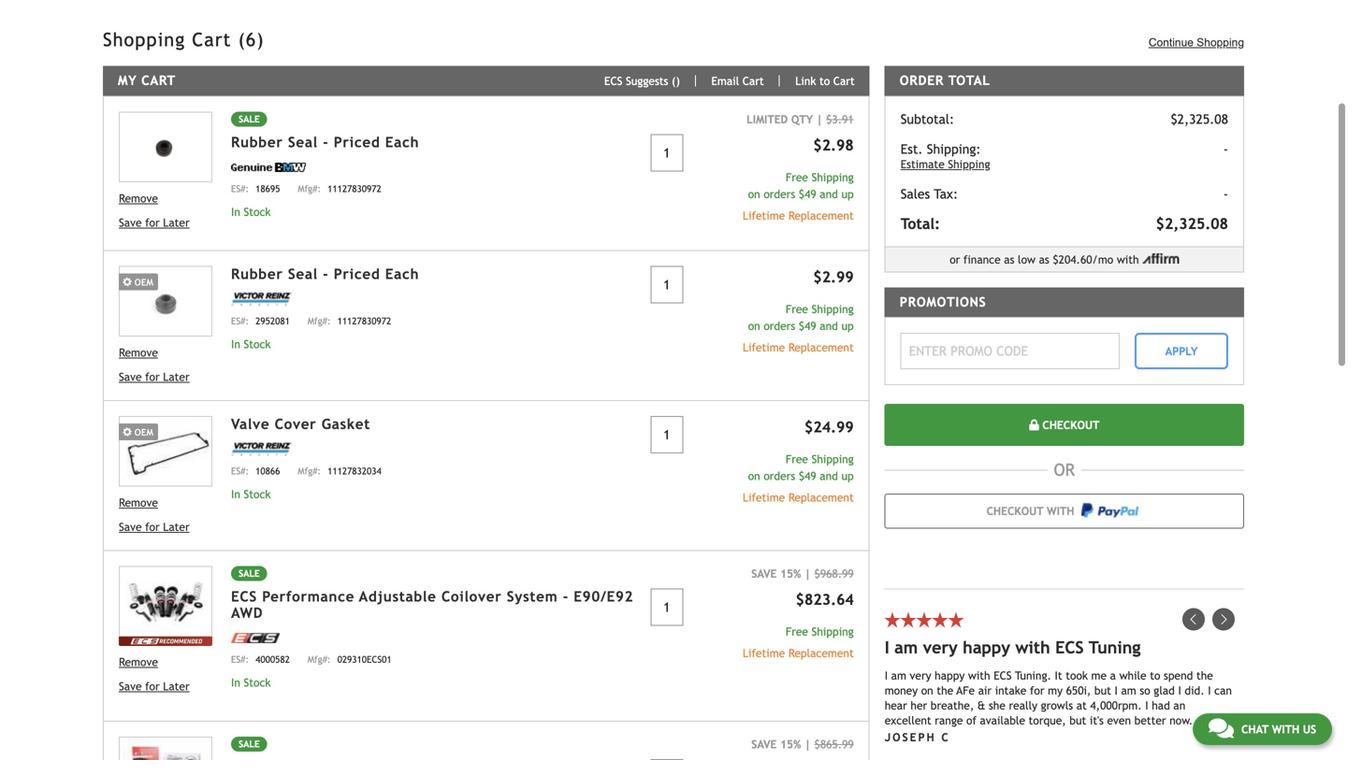 Task type: describe. For each thing, give the bounding box(es) containing it.
15% for $968.99
[[781, 568, 801, 581]]

comments image
[[1209, 718, 1234, 740]]

replacement for $2.99
[[789, 341, 854, 354]]

qty
[[792, 113, 813, 126]]

growls
[[1041, 700, 1074, 713]]

next slide image
[[1213, 609, 1235, 631]]

2 save for later link from the top
[[119, 369, 212, 386]]

limited qty  | $3.91
[[747, 113, 854, 126]]

free shipping on orders $49 and up lifetime replacement for $2.98
[[743, 171, 854, 222]]

with inside chat with us "link"
[[1272, 723, 1300, 737]]

( for 6
[[238, 29, 246, 51]]

stock for 10866
[[244, 488, 271, 501]]

i am very happy with ecs tuning. it took me a while to spend the money on the afe air intake for my 650i, but i am so glad i did. i can hear her breathe, & she really growls at 4,000rpm. i had an excellent range of available torque, but it's even better now. joseph c
[[885, 670, 1233, 744]]

$865.99
[[815, 738, 854, 752]]

ecs inside ecs performance adjustable coilover system - e90/e92 awd
[[231, 589, 257, 606]]

free shipping on orders $49 and up lifetime replacement for $24.99
[[743, 453, 854, 504]]

orders for $2.98
[[764, 187, 796, 201]]

awd
[[231, 605, 263, 622]]

save for 1st save for later link from the bottom
[[119, 680, 142, 693]]

1 horizontal spatial but
[[1095, 685, 1112, 698]]

in for es#: 2952081
[[231, 338, 240, 351]]

up for $2.99
[[842, 320, 854, 333]]

in stock for 4000582
[[231, 677, 271, 690]]

mfg#: for 10866
[[298, 466, 321, 477]]

2 as from the left
[[1039, 253, 1050, 266]]

mfg#: 11127830972 for 18695
[[298, 183, 382, 194]]

1 save for later link from the top
[[119, 214, 212, 231]]

continue shopping link
[[1149, 34, 1245, 51]]

est.
[[901, 142, 923, 157]]

with up tuning.
[[1016, 638, 1051, 658]]

it's
[[1090, 714, 1104, 728]]

free for $2.99
[[786, 303, 809, 316]]

es#: 10866
[[231, 466, 280, 477]]

checkout button
[[885, 404, 1245, 446]]

estimate shipping link
[[901, 157, 1147, 172]]

0 horizontal spatial )
[[257, 29, 265, 51]]

rubber for 18695
[[231, 134, 283, 150]]

now.
[[1170, 714, 1194, 728]]

link to cart link
[[781, 74, 855, 88]]

estimate
[[901, 157, 945, 171]]

finance
[[964, 253, 1001, 266]]

joseph
[[885, 731, 937, 744]]

checkout with button
[[885, 494, 1245, 529]]

4,000rpm.
[[1091, 700, 1142, 713]]

torque,
[[1029, 714, 1067, 728]]

stock for 4000582
[[244, 677, 271, 690]]

each for es#: 2952081
[[385, 266, 419, 283]]

a
[[1111, 670, 1117, 683]]

priced for 2952081
[[334, 266, 380, 283]]

remove for 1st remove link from the bottom of the page
[[119, 656, 158, 669]]

each for es#: 18695
[[385, 134, 419, 150]]

even
[[1108, 714, 1132, 728]]

650i,
[[1067, 685, 1092, 698]]

cover
[[275, 416, 317, 433]]

intake
[[996, 685, 1027, 698]]

es#: for es#: 4000582
[[231, 655, 249, 665]]

with right /mo
[[1117, 253, 1139, 266]]

( for )
[[672, 74, 676, 88]]

remove for remove link related to 1st save for later link from the top of the page
[[119, 192, 158, 205]]

3 save for later link from the top
[[119, 519, 212, 536]]

range
[[935, 714, 963, 728]]

for inside 'i am very happy with ecs tuning. it took me a while to spend the money on the afe air intake for my 650i, but i am so glad i did. i can hear her breathe, & she really growls at 4,000rpm. i had an excellent range of available torque, but it's even better now. joseph c'
[[1030, 685, 1045, 698]]

$968.99
[[815, 568, 854, 581]]

save for third save for later link from the bottom of the page
[[119, 371, 142, 384]]

0 vertical spatial the
[[1197, 670, 1214, 683]]

am for i am very happy with ecs tuning. it took me a while to spend the money on the afe air intake for my 650i, but i am so glad i did. i can hear her breathe, & she really growls at 4,000rpm. i had an excellent range of available torque, but it's even better now. joseph c
[[892, 670, 907, 683]]

sales
[[901, 186, 931, 201]]

affirm image
[[1143, 253, 1180, 264]]

continue shopping
[[1149, 36, 1245, 49]]

$24.99
[[805, 419, 854, 436]]

or finance as low as $ 204.60 /mo with
[[950, 253, 1139, 266]]

suggests
[[626, 74, 669, 88]]

- inside ecs performance adjustable coilover system - e90/e92 awd
[[563, 589, 569, 606]]

ecs up took
[[1056, 638, 1084, 658]]

e90/e92
[[574, 589, 634, 606]]

paypal image
[[1082, 503, 1139, 518]]

es#: 4000582
[[231, 655, 290, 665]]

| for $823.64
[[805, 568, 811, 581]]

she
[[989, 700, 1006, 713]]

rubber for 2952081
[[231, 266, 283, 283]]

es#: 18695
[[231, 183, 280, 194]]

money
[[885, 685, 918, 698]]

rubber seal - priced each for 18695
[[231, 134, 419, 150]]

1 vertical spatial $2,325.08
[[1156, 215, 1229, 232]]

better
[[1135, 714, 1167, 728]]

save for 1st save for later link from the top of the page
[[119, 216, 142, 229]]

sale for $2.98
[[239, 113, 260, 124]]

while
[[1120, 670, 1147, 683]]

subtotal:
[[901, 112, 955, 127]]

lifetime for $2.99
[[743, 341, 785, 354]]

spend
[[1164, 670, 1194, 683]]

tuning.
[[1016, 670, 1052, 683]]

in for es#: 10866
[[231, 488, 240, 501]]

victor reinz image for $24.99
[[231, 443, 292, 457]]

low
[[1018, 253, 1036, 266]]

happy for i am very happy with ecs tuning. it took me a while to spend the money on the afe air intake for my 650i, but i am so glad i did. i can hear her breathe, & she really growls at 4,000rpm. i had an excellent range of available torque, but it's even better now. joseph c
[[935, 670, 965, 683]]

029310ecs01
[[337, 655, 392, 665]]

victor reinz image for $2.99
[[231, 293, 292, 307]]

to inside 'i am very happy with ecs tuning. it took me a while to spend the money on the afe air intake for my 650i, but i am so glad i did. i can hear her breathe, & she really growls at 4,000rpm. i had an excellent range of available torque, but it's even better now. joseph c'
[[1150, 670, 1161, 683]]

0 horizontal spatial shopping
[[103, 29, 186, 51]]

remove link for third save for later link from the bottom of the page
[[119, 344, 212, 361]]

mfg#: 11127830972 for 2952081
[[308, 316, 391, 326]]

free shipping on orders $49 and up lifetime replacement for $2.99
[[743, 303, 854, 354]]

priced for 18695
[[334, 134, 380, 150]]

ecs performance adjustable coilover system - e90/e92 awd
[[231, 589, 634, 622]]

seal for 18695
[[288, 134, 318, 150]]

link to cart
[[796, 74, 855, 88]]

sales tax:
[[901, 186, 958, 201]]

4 remove link from the top
[[119, 654, 212, 671]]

11127830972 for 2952081
[[337, 316, 391, 326]]

air
[[979, 685, 992, 698]]

and for $2.98
[[820, 187, 838, 201]]

save for later for remove link for third save for later link from the bottom of the page
[[119, 371, 190, 384]]

mfg#: for 2952081
[[308, 316, 331, 326]]

| for $2.98
[[817, 113, 823, 126]]

lifetime inside free shipping lifetime replacement
[[743, 647, 785, 660]]

valve cover gasket image
[[119, 416, 212, 487]]

afe
[[957, 685, 975, 698]]

really
[[1009, 700, 1038, 713]]

of
[[967, 714, 977, 728]]

email
[[712, 74, 739, 88]]

ecs left suggests at the left top of page
[[605, 74, 623, 88]]

free for $823.64
[[786, 626, 809, 639]]

my
[[118, 73, 137, 88]]

shipping for $823.64
[[812, 626, 854, 639]]

replacement inside free shipping lifetime replacement
[[789, 647, 854, 660]]

rubber seal - priced each image for 1st save for later link from the top of the page
[[119, 112, 212, 182]]

or for or finance as low as $ 204.60 /mo with
[[950, 253, 961, 266]]

order
[[900, 73, 944, 88]]

apply button
[[1135, 333, 1229, 370]]

ecs performance adjustable coilover system - e90/e92 awd link
[[231, 589, 634, 622]]

18695
[[256, 183, 280, 194]]

$
[[1053, 253, 1059, 266]]

it
[[1055, 670, 1063, 683]]

an
[[1174, 700, 1186, 713]]

with inside checkout with button
[[1047, 505, 1075, 518]]

i am very happy with ecs tuning
[[885, 638, 1141, 658]]

&
[[978, 700, 986, 713]]

in stock for 18695
[[231, 205, 271, 219]]

very for i am very happy with ecs tuning. it took me a while to spend the money on the afe air intake for my 650i, but i am so glad i did. i can hear her breathe, & she really growls at 4,000rpm. i had an excellent range of available torque, but it's even better now. joseph c
[[910, 670, 932, 683]]

11127832034
[[328, 466, 382, 477]]

$49 for $24.99
[[799, 470, 817, 483]]

in stock for 10866
[[231, 488, 271, 501]]

checkout with
[[987, 505, 1078, 518]]

did.
[[1185, 685, 1205, 698]]

later for remove link associated with 3rd save for later link from the top of the page
[[163, 521, 190, 534]]

at
[[1077, 700, 1087, 713]]

mfg#: 11127832034
[[298, 466, 382, 477]]

up for $24.99
[[842, 470, 854, 483]]

remove for remove link associated with 3rd save for later link from the top of the page
[[119, 497, 158, 510]]

c
[[942, 731, 951, 744]]

2952081
[[256, 316, 290, 326]]

email cart
[[712, 74, 764, 88]]

replacement for $2.98
[[789, 209, 854, 222]]

valve cover gasket link
[[231, 416, 371, 433]]

gasket
[[322, 416, 371, 433]]

est. shipping: estimate shipping
[[901, 142, 991, 171]]



Task type: vqa. For each thing, say whether or not it's contained in the screenshot.
Payment Methods at the bottom of page
no



Task type: locate. For each thing, give the bounding box(es) containing it.
1 free shipping on orders $49 and up lifetime replacement from the top
[[743, 171, 854, 222]]

system
[[507, 589, 558, 606]]

victor reinz image up es#: 2952081
[[231, 293, 292, 307]]

0 horizontal spatial as
[[1004, 253, 1015, 266]]

mfg#: for 18695
[[298, 183, 321, 194]]

mfg#: right 2952081 in the top left of the page
[[308, 316, 331, 326]]

$2,325.08
[[1171, 112, 1229, 127], [1156, 215, 1229, 232]]

up down $24.99
[[842, 470, 854, 483]]

in for es#: 4000582
[[231, 677, 240, 690]]

2 priced from the top
[[334, 266, 380, 283]]

mfg#:
[[298, 183, 321, 194], [308, 316, 331, 326], [298, 466, 321, 477], [308, 655, 331, 665]]

1 remove link from the top
[[119, 190, 212, 207]]

shipping down $2.99
[[812, 303, 854, 316]]

3 stock from the top
[[244, 488, 271, 501]]

cart for my
[[141, 73, 176, 88]]

rubber seal - priced each
[[231, 134, 419, 150], [231, 266, 419, 283]]

es#: left 2952081 in the top left of the page
[[231, 316, 249, 326]]

3 later from the top
[[163, 521, 190, 534]]

ecs tuning stage 2 performance clutch kit with lightweight forged steel flywheel (18.85lbs) image
[[119, 738, 212, 761]]

later for remove link for third save for later link from the bottom of the page
[[163, 371, 190, 384]]

with
[[1117, 253, 1139, 266], [1047, 505, 1075, 518], [1016, 638, 1051, 658], [969, 670, 991, 683], [1272, 723, 1300, 737]]

2 vertical spatial orders
[[764, 470, 796, 483]]

replacement down $823.64
[[789, 647, 854, 660]]

replacement for $24.99
[[789, 491, 854, 504]]

2 orders from the top
[[764, 320, 796, 333]]

1 vertical spatial sale
[[239, 569, 260, 579]]

mfg#: 029310ecs01
[[308, 655, 392, 665]]

orders
[[764, 187, 796, 201], [764, 320, 796, 333], [764, 470, 796, 483]]

sale up the genuine bmw image
[[239, 113, 260, 124]]

1 seal from the top
[[288, 134, 318, 150]]

2 lifetime from the top
[[743, 341, 785, 354]]

mfg#: 11127830972 right 18695
[[298, 183, 382, 194]]

in down es#: 2952081
[[231, 338, 240, 351]]

very up money
[[910, 670, 932, 683]]

2 rubber seal - priced each from the top
[[231, 266, 419, 283]]

$49 for $2.99
[[799, 320, 817, 333]]

for for 3rd save for later link from the top of the page
[[145, 521, 160, 534]]

0 vertical spatial sale
[[239, 113, 260, 124]]

2 later from the top
[[163, 371, 190, 384]]

checkout down lock icon
[[987, 505, 1044, 518]]

apply
[[1166, 345, 1198, 358]]

0 vertical spatial up
[[842, 187, 854, 201]]

0 vertical spatial 15%
[[781, 568, 801, 581]]

previous slide image
[[1183, 609, 1205, 631]]

rubber seal - priced each link
[[231, 134, 419, 150], [231, 266, 419, 283]]

1 vertical spatial orders
[[764, 320, 796, 333]]

4 lifetime from the top
[[743, 647, 785, 660]]

4 save for later link from the top
[[119, 678, 212, 695]]

adjustable
[[359, 589, 437, 606]]

and down $2.98
[[820, 187, 838, 201]]

2 victor reinz image from the top
[[231, 443, 292, 457]]

11127830972 right 2952081 in the top left of the page
[[337, 316, 391, 326]]

$3.91
[[827, 113, 854, 126]]

stock down es#: 10866
[[244, 488, 271, 501]]

1 horizontal spatial or
[[1054, 460, 1076, 480]]

had
[[1152, 700, 1171, 713]]

email cart link
[[697, 74, 780, 88]]

in down es#: 4000582
[[231, 677, 240, 690]]

and for $24.99
[[820, 470, 838, 483]]

shopping
[[103, 29, 186, 51], [1197, 36, 1245, 49]]

checkout inside button
[[1040, 419, 1100, 432]]

or left finance
[[950, 253, 961, 266]]

15% left $865.99
[[781, 738, 801, 752]]

1 vertical spatial |
[[805, 568, 811, 581]]

replacement up $2.99
[[789, 209, 854, 222]]

cart left 6
[[192, 29, 232, 51]]

es#: left 18695
[[231, 183, 249, 194]]

very up afe
[[923, 638, 958, 658]]

1 free from the top
[[786, 171, 809, 184]]

save for later link
[[119, 214, 212, 231], [119, 369, 212, 386], [119, 519, 212, 536], [119, 678, 212, 695]]

$2.99
[[814, 269, 854, 286]]

1 rubber seal - priced each image from the top
[[119, 112, 212, 182]]

save 15% | $968.99
[[752, 568, 854, 581]]

1 as from the left
[[1004, 253, 1015, 266]]

to right link
[[820, 74, 830, 88]]

rubber seal - priced each link for es#: 2952081
[[231, 266, 419, 283]]

very inside 'i am very happy with ecs tuning. it took me a while to spend the money on the afe air intake for my 650i, but i am so glad i did. i can hear her breathe, & she really growls at 4,000rpm. i had an excellent range of available torque, but it's even better now. joseph c'
[[910, 670, 932, 683]]

the up did.
[[1197, 670, 1214, 683]]

1 vertical spatial priced
[[334, 266, 380, 283]]

lifetime
[[743, 209, 785, 222], [743, 341, 785, 354], [743, 491, 785, 504], [743, 647, 785, 660]]

0 vertical spatial |
[[817, 113, 823, 126]]

3 save for later from the top
[[119, 521, 190, 534]]

stock down es#: 18695
[[244, 205, 271, 219]]

seal up 2952081 in the top left of the page
[[288, 266, 318, 283]]

rubber
[[231, 134, 283, 150], [231, 266, 283, 283]]

11127830972
[[328, 183, 382, 194], [337, 316, 391, 326]]

2 in from the top
[[231, 338, 240, 351]]

free for $2.98
[[786, 171, 809, 184]]

and for $2.99
[[820, 320, 838, 333]]

in for es#: 18695
[[231, 205, 240, 219]]

2 vertical spatial |
[[805, 738, 811, 752]]

2 vertical spatial sale
[[239, 739, 260, 750]]

| right "qty"
[[817, 113, 823, 126]]

es#: down ecs image
[[231, 655, 249, 665]]

3 sale from the top
[[239, 739, 260, 750]]

rubber up the genuine bmw image
[[231, 134, 283, 150]]

limited
[[747, 113, 788, 126]]

checkout for checkout with
[[987, 505, 1044, 518]]

free for $24.99
[[786, 453, 809, 466]]

ecs
[[605, 74, 623, 88], [231, 589, 257, 606], [1056, 638, 1084, 658], [994, 670, 1012, 683]]

shopping right continue
[[1197, 36, 1245, 49]]

genuine bmw image
[[231, 163, 306, 172]]

shipping inside free shipping lifetime replacement
[[812, 626, 854, 639]]

on inside 'i am very happy with ecs tuning. it took me a while to spend the money on the afe air intake for my 650i, but i am so glad i did. i can hear her breathe, & she really growls at 4,000rpm. i had an excellent range of available torque, but it's even better now. joseph c'
[[922, 685, 934, 698]]

1 horizontal spatial the
[[1197, 670, 1214, 683]]

ecs inside 'i am very happy with ecs tuning. it took me a while to spend the money on the afe air intake for my 650i, but i am so glad i did. i can hear her breathe, & she really growls at 4,000rpm. i had an excellent range of available torque, but it's even better now. joseph c'
[[994, 670, 1012, 683]]

with up air
[[969, 670, 991, 683]]

shipping:
[[927, 142, 981, 157]]

2 vertical spatial and
[[820, 470, 838, 483]]

cart for email
[[743, 74, 764, 88]]

3 replacement from the top
[[789, 491, 854, 504]]

and down $24.99
[[820, 470, 838, 483]]

order total
[[900, 73, 991, 88]]

4 later from the top
[[163, 680, 190, 693]]

4 free from the top
[[786, 626, 809, 639]]

available
[[980, 714, 1026, 728]]

mfg#: left 029310ecs01
[[308, 655, 331, 665]]

shipping for $24.99
[[812, 453, 854, 466]]

on
[[748, 187, 761, 201], [748, 320, 761, 333], [748, 470, 761, 483], [922, 685, 934, 698]]

shipping for $2.99
[[812, 303, 854, 316]]

0 horizontal spatial the
[[937, 685, 954, 698]]

1 rubber seal - priced each from the top
[[231, 134, 419, 150]]

1 save for later from the top
[[119, 216, 190, 229]]

took
[[1066, 670, 1088, 683]]

with inside 'i am very happy with ecs tuning. it took me a while to spend the money on the afe air intake for my 650i, but i am so glad i did. i can hear her breathe, & she really growls at 4,000rpm. i had an excellent range of available torque, but it's even better now. joseph c'
[[969, 670, 991, 683]]

1 in stock from the top
[[231, 205, 271, 219]]

my cart
[[118, 73, 176, 88]]

mfg#: right 10866
[[298, 466, 321, 477]]

2 vertical spatial am
[[1122, 685, 1137, 698]]

in down es#: 10866
[[231, 488, 240, 501]]

happy up afe
[[935, 670, 965, 683]]

remove
[[119, 192, 158, 205], [119, 346, 158, 359], [119, 497, 158, 510], [119, 656, 158, 669]]

ecs performance adjustable coilover system - e90/e92 awd image
[[119, 567, 212, 637]]

1 orders from the top
[[764, 187, 796, 201]]

mfg#: 11127830972 right 2952081 in the top left of the page
[[308, 316, 391, 326]]

continue
[[1149, 36, 1194, 49]]

the up breathe,
[[937, 685, 954, 698]]

es#: for es#: 10866
[[231, 466, 249, 477]]

victor reinz image up es#: 10866
[[231, 443, 292, 457]]

0 vertical spatial free shipping on orders $49 and up lifetime replacement
[[743, 171, 854, 222]]

15% up $823.64
[[781, 568, 801, 581]]

lifetime for $2.98
[[743, 209, 785, 222]]

rubber seal - priced each link up 2952081 in the top left of the page
[[231, 266, 419, 283]]

1 horizontal spatial to
[[1150, 670, 1161, 683]]

seal for 2952081
[[288, 266, 318, 283]]

$2.98
[[814, 136, 854, 154]]

10866
[[256, 466, 280, 477]]

valve
[[231, 416, 270, 433]]

0 horizontal spatial to
[[820, 74, 830, 88]]

1 vertical spatial am
[[892, 670, 907, 683]]

3 in stock from the top
[[231, 488, 271, 501]]

1 vertical spatial but
[[1070, 714, 1087, 728]]

4 replacement from the top
[[789, 647, 854, 660]]

free shipping on orders $49 and up lifetime replacement down $24.99
[[743, 453, 854, 504]]

free shipping on orders $49 and up lifetime replacement down $2.98
[[743, 171, 854, 222]]

1 vertical spatial $49
[[799, 320, 817, 333]]

2 remove link from the top
[[119, 344, 212, 361]]

3 and from the top
[[820, 470, 838, 483]]

or up checkout with button
[[1054, 460, 1076, 480]]

0 vertical spatial )
[[257, 29, 265, 51]]

stock for 18695
[[244, 205, 271, 219]]

es#: for es#: 18695
[[231, 183, 249, 194]]

2 save for later from the top
[[119, 371, 190, 384]]

$49 down $2.99
[[799, 320, 817, 333]]

1 replacement from the top
[[789, 209, 854, 222]]

save for later
[[119, 216, 190, 229], [119, 371, 190, 384], [119, 521, 190, 534], [119, 680, 190, 693]]

cart right link
[[834, 74, 855, 88]]

remove for remove link for third save for later link from the bottom of the page
[[119, 346, 158, 359]]

each
[[385, 134, 419, 150], [385, 266, 419, 283]]

promotions
[[900, 295, 987, 310]]

shipping down $823.64
[[812, 626, 854, 639]]

2 each from the top
[[385, 266, 419, 283]]

but down me
[[1095, 685, 1112, 698]]

for
[[145, 216, 160, 229], [145, 371, 160, 384], [145, 521, 160, 534], [145, 680, 160, 693], [1030, 685, 1045, 698]]

checkout inside button
[[987, 505, 1044, 518]]

free shipping on orders $49 and up lifetime replacement down $2.99
[[743, 303, 854, 354]]

1 vertical spatial rubber seal - priced each link
[[231, 266, 419, 283]]

cart right email at the right top of the page
[[743, 74, 764, 88]]

for for 1st save for later link from the bottom
[[145, 680, 160, 693]]

later for remove link related to 1st save for later link from the top of the page
[[163, 216, 190, 229]]

0 vertical spatial or
[[950, 253, 961, 266]]

1 vertical spatial checkout
[[987, 505, 1044, 518]]

in stock
[[231, 205, 271, 219], [231, 338, 271, 351], [231, 488, 271, 501], [231, 677, 271, 690]]

shopping up my cart
[[103, 29, 186, 51]]

0 vertical spatial mfg#: 11127830972
[[298, 183, 382, 194]]

Enter Promo Code text field
[[901, 333, 1120, 370]]

checkout for checkout
[[1040, 419, 1100, 432]]

2 and from the top
[[820, 320, 838, 333]]

as left low
[[1004, 253, 1015, 266]]

3 remove from the top
[[119, 497, 158, 510]]

ecs up the intake
[[994, 670, 1012, 683]]

1 horizontal spatial (
[[672, 74, 676, 88]]

am for i am very happy with ecs tuning
[[895, 638, 918, 658]]

1 vertical spatial to
[[1150, 670, 1161, 683]]

breathe,
[[931, 700, 975, 713]]

or for or
[[1054, 460, 1076, 480]]

2 replacement from the top
[[789, 341, 854, 354]]

0 horizontal spatial or
[[950, 253, 961, 266]]

replacement down $24.99
[[789, 491, 854, 504]]

rubber seal - priced each for 2952081
[[231, 266, 419, 283]]

0 vertical spatial each
[[385, 134, 419, 150]]

2 rubber seal - priced each image from the top
[[119, 266, 212, 337]]

remove link for 1st save for later link from the top of the page
[[119, 190, 212, 207]]

1 vertical spatial and
[[820, 320, 838, 333]]

0 vertical spatial orders
[[764, 187, 796, 201]]

rubber seal - priced each image
[[119, 112, 212, 182], [119, 266, 212, 337]]

$49
[[799, 187, 817, 201], [799, 320, 817, 333], [799, 470, 817, 483]]

chat with us link
[[1193, 714, 1333, 746]]

free shipping lifetime replacement
[[743, 626, 854, 660]]

$49 down $24.99
[[799, 470, 817, 483]]

2 free from the top
[[786, 303, 809, 316]]

0 vertical spatial priced
[[334, 134, 380, 150]]

shipping down $2.98
[[812, 171, 854, 184]]

1 horizontal spatial as
[[1039, 253, 1050, 266]]

es#: left 10866
[[231, 466, 249, 477]]

on for $24.99
[[748, 470, 761, 483]]

ecs up ecs image
[[231, 589, 257, 606]]

3 orders from the top
[[764, 470, 796, 483]]

-
[[323, 134, 329, 150], [1224, 142, 1229, 157], [1224, 186, 1229, 201], [323, 266, 329, 283], [563, 589, 569, 606]]

1 and from the top
[[820, 187, 838, 201]]

replacement
[[789, 209, 854, 222], [789, 341, 854, 354], [789, 491, 854, 504], [789, 647, 854, 660]]

3 lifetime from the top
[[743, 491, 785, 504]]

2 remove from the top
[[119, 346, 158, 359]]

| left $865.99
[[805, 738, 811, 752]]

3 free from the top
[[786, 453, 809, 466]]

0 vertical spatial very
[[923, 638, 958, 658]]

1 up from the top
[[842, 187, 854, 201]]

1 vertical spatial or
[[1054, 460, 1076, 480]]

seal up the genuine bmw image
[[288, 134, 318, 150]]

cart for shopping
[[192, 29, 232, 51]]

2 15% from the top
[[781, 738, 801, 752]]

1 vertical spatial very
[[910, 670, 932, 683]]

rubber seal - priced each link for es#: 18695
[[231, 134, 419, 150]]

total:
[[901, 215, 941, 232]]

and down $2.99
[[820, 320, 838, 333]]

remove link for 3rd save for later link from the top of the page
[[119, 495, 212, 511]]

204.60
[[1059, 253, 1093, 266]]

2 es#: from the top
[[231, 316, 249, 326]]

stock
[[244, 205, 271, 219], [244, 338, 271, 351], [244, 488, 271, 501], [244, 677, 271, 690]]

up
[[842, 187, 854, 201], [842, 320, 854, 333], [842, 470, 854, 483]]

0 vertical spatial rubber
[[231, 134, 283, 150]]

performance
[[262, 589, 355, 606]]

1 horizontal spatial )
[[676, 74, 680, 88]]

2 rubber from the top
[[231, 266, 283, 283]]

save
[[119, 216, 142, 229], [119, 371, 142, 384], [119, 521, 142, 534], [752, 568, 777, 581], [119, 680, 142, 693], [752, 738, 777, 752]]

mfg#: 11127830972
[[298, 183, 382, 194], [308, 316, 391, 326]]

and
[[820, 187, 838, 201], [820, 320, 838, 333], [820, 470, 838, 483]]

1 vertical spatial up
[[842, 320, 854, 333]]

victor reinz image
[[231, 293, 292, 307], [231, 443, 292, 457]]

2 vertical spatial up
[[842, 470, 854, 483]]

checkout up checkout with button
[[1040, 419, 1100, 432]]

1 vertical spatial mfg#: 11127830972
[[308, 316, 391, 326]]

1 in from the top
[[231, 205, 240, 219]]

1 vertical spatial rubber
[[231, 266, 283, 283]]

free
[[786, 171, 809, 184], [786, 303, 809, 316], [786, 453, 809, 466], [786, 626, 809, 639]]

0 vertical spatial happy
[[963, 638, 1011, 658]]

1 vertical spatial victor reinz image
[[231, 443, 292, 457]]

cart
[[192, 29, 232, 51], [141, 73, 176, 88], [743, 74, 764, 88], [834, 74, 855, 88]]

sale right ecs tuning stage 2 performance clutch kit with lightweight forged steel flywheel (18.85lbs) image
[[239, 739, 260, 750]]

1 remove from the top
[[119, 192, 158, 205]]

shipping inside est. shipping: estimate shipping
[[948, 157, 991, 171]]

4 es#: from the top
[[231, 655, 249, 665]]

3 in from the top
[[231, 488, 240, 501]]

the
[[1197, 670, 1214, 683], [937, 685, 954, 698]]

0 vertical spatial am
[[895, 638, 918, 658]]

us
[[1303, 723, 1317, 737]]

1 later from the top
[[163, 216, 190, 229]]

3 $49 from the top
[[799, 470, 817, 483]]

on for $2.98
[[748, 187, 761, 201]]

1 vertical spatial (
[[672, 74, 676, 88]]

2 free shipping on orders $49 and up lifetime replacement from the top
[[743, 303, 854, 354]]

1 vertical spatial each
[[385, 266, 419, 283]]

her
[[911, 700, 928, 713]]

0 horizontal spatial (
[[238, 29, 246, 51]]

stock down es#: 4000582
[[244, 677, 271, 690]]

4 save for later from the top
[[119, 680, 190, 693]]

in
[[231, 205, 240, 219], [231, 338, 240, 351], [231, 488, 240, 501], [231, 677, 240, 690]]

1 $49 from the top
[[799, 187, 817, 201]]

shipping down $24.99
[[812, 453, 854, 466]]

1 vertical spatial seal
[[288, 266, 318, 283]]

sale for $823.64
[[239, 569, 260, 579]]

$49 down $2.98
[[799, 187, 817, 201]]

up down $2.99
[[842, 320, 854, 333]]

orders for $2.99
[[764, 320, 796, 333]]

my
[[1048, 685, 1063, 698]]

3 free shipping on orders $49 and up lifetime replacement from the top
[[743, 453, 854, 504]]

mfg#: for 4000582
[[308, 655, 331, 665]]

es#: for es#: 2952081
[[231, 316, 249, 326]]

to
[[820, 74, 830, 88], [1150, 670, 1161, 683]]

4 in from the top
[[231, 677, 240, 690]]

$2,325.08 down continue shopping link in the right of the page
[[1171, 112, 1229, 127]]

1 stock from the top
[[244, 205, 271, 219]]

0 vertical spatial rubber seal - priced each image
[[119, 112, 212, 182]]

in stock down es#: 4000582
[[231, 677, 271, 690]]

hear
[[885, 700, 908, 713]]

4 remove from the top
[[119, 656, 158, 669]]

0 vertical spatial seal
[[288, 134, 318, 150]]

0 vertical spatial rubber seal - priced each link
[[231, 134, 419, 150]]

2 in stock from the top
[[231, 338, 271, 351]]

4 stock from the top
[[244, 677, 271, 690]]

11127830972 right 18695
[[328, 183, 382, 194]]

in stock down es#: 18695
[[231, 205, 271, 219]]

lock image
[[1030, 420, 1040, 431]]

ecs image
[[231, 633, 280, 644]]

save for 3rd save for later link from the top of the page
[[119, 521, 142, 534]]

0 vertical spatial $2,325.08
[[1171, 112, 1229, 127]]

for for 1st save for later link from the top of the page
[[145, 216, 160, 229]]

replacement down $2.99
[[789, 341, 854, 354]]

0 vertical spatial and
[[820, 187, 838, 201]]

1 rubber from the top
[[231, 134, 283, 150]]

rubber seal - priced each up the genuine bmw image
[[231, 134, 419, 150]]

very for i am very happy with ecs tuning
[[923, 638, 958, 658]]

2 $49 from the top
[[799, 320, 817, 333]]

tuning
[[1089, 638, 1141, 658]]

$823.64
[[796, 592, 854, 609]]

0 vertical spatial victor reinz image
[[231, 293, 292, 307]]

lifetime for $24.99
[[743, 491, 785, 504]]

happy inside 'i am very happy with ecs tuning. it took me a while to spend the money on the afe air intake for my 650i, but i am so glad i did. i can hear her breathe, & she really growls at 4,000rpm. i had an excellent range of available torque, but it's even better now. joseph c'
[[935, 670, 965, 683]]

1 vertical spatial free shipping on orders $49 and up lifetime replacement
[[743, 303, 854, 354]]

happy up air
[[963, 638, 1011, 658]]

1 priced from the top
[[334, 134, 380, 150]]

11127830972 for 18695
[[328, 183, 382, 194]]

for for third save for later link from the bottom of the page
[[145, 371, 160, 384]]

with left "paypal" image
[[1047, 505, 1075, 518]]

save for later for remove link related to 1st save for later link from the top of the page
[[119, 216, 190, 229]]

save for later for remove link associated with 3rd save for later link from the top of the page
[[119, 521, 190, 534]]

in stock down es#: 2952081
[[231, 338, 271, 351]]

2 up from the top
[[842, 320, 854, 333]]

1 sale from the top
[[239, 113, 260, 124]]

1 rubber seal - priced each link from the top
[[231, 134, 419, 150]]

1 horizontal spatial shopping
[[1197, 36, 1245, 49]]

1 victor reinz image from the top
[[231, 293, 292, 307]]

2 seal from the top
[[288, 266, 318, 283]]

0 vertical spatial $49
[[799, 187, 817, 201]]

$2,325.08 up affirm image at the top right of the page
[[1156, 215, 1229, 232]]

$49 for $2.98
[[799, 187, 817, 201]]

happy for i am very happy with ecs tuning
[[963, 638, 1011, 658]]

es#: 2952081
[[231, 316, 290, 326]]

with left us
[[1272, 723, 1300, 737]]

shipping down shipping:
[[948, 157, 991, 171]]

rubber seal - priced each up 2952081 in the top left of the page
[[231, 266, 419, 283]]

1 vertical spatial the
[[937, 685, 954, 698]]

stock down es#: 2952081
[[244, 338, 271, 351]]

0 vertical spatial checkout
[[1040, 419, 1100, 432]]

sale up awd
[[239, 569, 260, 579]]

1 vertical spatial rubber seal - priced each image
[[119, 266, 212, 337]]

| left $968.99 at right
[[805, 568, 811, 581]]

rubber seal - priced each image for third save for later link from the bottom of the page
[[119, 266, 212, 337]]

2 sale from the top
[[239, 569, 260, 579]]

in stock down es#: 10866
[[231, 488, 271, 501]]

/mo
[[1093, 253, 1114, 266]]

1 each from the top
[[385, 134, 419, 150]]

but down at
[[1070, 714, 1087, 728]]

1 vertical spatial 15%
[[781, 738, 801, 752]]

stock for 2952081
[[244, 338, 271, 351]]

mfg#: right 18695
[[298, 183, 321, 194]]

1 15% from the top
[[781, 568, 801, 581]]

happy
[[963, 638, 1011, 658], [935, 670, 965, 683]]

4 in stock from the top
[[231, 677, 271, 690]]

cart right my
[[141, 73, 176, 88]]

2 rubber seal - priced each link from the top
[[231, 266, 419, 283]]

3 up from the top
[[842, 470, 854, 483]]

coilover
[[442, 589, 502, 606]]

rubber seal - priced each link up the genuine bmw image
[[231, 134, 419, 150]]

None number field
[[651, 134, 683, 172], [651, 266, 683, 304], [651, 416, 683, 454], [651, 589, 683, 627], [651, 760, 683, 761], [651, 134, 683, 172], [651, 266, 683, 304], [651, 416, 683, 454], [651, 589, 683, 627], [651, 760, 683, 761]]

total
[[949, 73, 991, 88]]

free inside free shipping lifetime replacement
[[786, 626, 809, 639]]

valve cover gasket
[[231, 416, 371, 433]]

save 15% | $865.99
[[752, 738, 854, 752]]

1 vertical spatial 11127830972
[[337, 316, 391, 326]]

tax:
[[934, 186, 958, 201]]

seal
[[288, 134, 318, 150], [288, 266, 318, 283]]

0 vertical spatial (
[[238, 29, 246, 51]]

2 vertical spatial free shipping on orders $49 and up lifetime replacement
[[743, 453, 854, 504]]

1 lifetime from the top
[[743, 209, 785, 222]]

up down $2.98
[[842, 187, 854, 201]]

1 es#: from the top
[[231, 183, 249, 194]]

in down es#: 18695
[[231, 205, 240, 219]]

3 remove link from the top
[[119, 495, 212, 511]]

0 vertical spatial but
[[1095, 685, 1112, 698]]

shipping for $2.98
[[812, 171, 854, 184]]

2 vertical spatial $49
[[799, 470, 817, 483]]

on for $2.99
[[748, 320, 761, 333]]

orders for $24.99
[[764, 470, 796, 483]]

0 vertical spatial to
[[820, 74, 830, 88]]

ecs tuning recommends this product. image
[[119, 637, 212, 647]]

link
[[796, 74, 816, 88]]

rubber up es#: 2952081
[[231, 266, 283, 283]]

0 vertical spatial 11127830972
[[328, 183, 382, 194]]

0 horizontal spatial but
[[1070, 714, 1087, 728]]

in stock for 2952081
[[231, 338, 271, 351]]

can
[[1215, 685, 1233, 698]]

1 vertical spatial rubber seal - priced each
[[231, 266, 419, 283]]

0 vertical spatial rubber seal - priced each
[[231, 134, 419, 150]]

as left $
[[1039, 253, 1050, 266]]

2 stock from the top
[[244, 338, 271, 351]]

1 vertical spatial )
[[676, 74, 680, 88]]

so
[[1140, 685, 1151, 698]]

1 vertical spatial happy
[[935, 670, 965, 683]]

15% for $865.99
[[781, 738, 801, 752]]

3 es#: from the top
[[231, 466, 249, 477]]

ecs suggests ( )
[[605, 74, 680, 88]]

to up glad
[[1150, 670, 1161, 683]]



